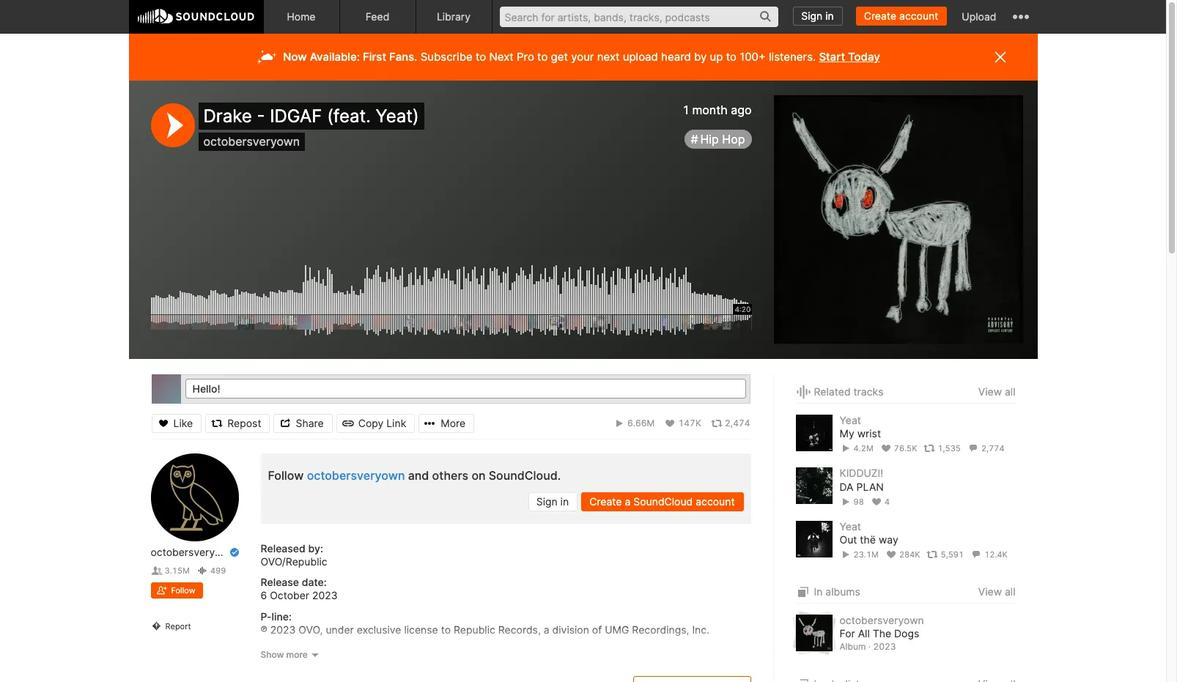 Task type: describe. For each thing, give the bounding box(es) containing it.
yeat)
[[376, 106, 419, 127]]

show more
[[261, 649, 308, 660]]

1 horizontal spatial account
[[900, 10, 939, 22]]

6
[[261, 590, 267, 602]]

records,
[[498, 624, 541, 636]]

da plan link
[[840, 481, 884, 494]]

follow button
[[151, 583, 203, 599]]

release date: 6 october 2023
[[261, 576, 338, 602]]

Write a comment text field
[[185, 379, 746, 399]]

show
[[261, 649, 284, 660]]

drake - idgaf (feat. yeat) element
[[774, 95, 1023, 345]]

plan
[[857, 481, 884, 493]]

ovo/republic
[[261, 556, 327, 568]]

12.4k link
[[971, 550, 1008, 560]]

library
[[437, 10, 471, 23]]

subscribe
[[421, 50, 473, 64]]

comment image
[[261, 680, 276, 683]]

listeners.
[[769, 50, 816, 64]]

view for tracks
[[979, 386, 1002, 398]]

by
[[694, 50, 707, 64]]

pro
[[517, 50, 534, 64]]

released
[[261, 542, 306, 555]]

copy
[[358, 417, 384, 429]]

available:
[[310, 50, 360, 64]]

in for create account
[[826, 10, 834, 22]]

dogs
[[894, 628, 920, 640]]

p-
[[261, 610, 272, 623]]

follow octobersveryown and others on soundcloud.
[[268, 468, 561, 483]]

out thë way element
[[796, 521, 832, 558]]

drake - idgaf (feat. yeat) octobersveryown
[[203, 106, 419, 149]]

upload
[[962, 10, 997, 23]]

today
[[848, 50, 880, 64]]

heard
[[661, 50, 691, 64]]

follow for follow
[[171, 586, 195, 596]]

my wrist link
[[840, 428, 881, 441]]

create account
[[864, 10, 939, 22]]

octobersveryown link down -
[[203, 134, 300, 149]]

fans.
[[389, 50, 418, 64]]

create a soundcloud account button
[[581, 493, 744, 512]]

create for create a soundcloud account
[[590, 495, 622, 508]]

now available: first fans. subscribe to next pro to get your next upload heard by up to 100+ listeners. start today
[[283, 50, 880, 64]]

republic
[[454, 624, 495, 636]]

octobersveryown link down the copy
[[307, 468, 405, 483]]

next
[[597, 50, 620, 64]]

album ·
[[840, 641, 871, 652]]

hip
[[700, 132, 719, 147]]

yeat link for out
[[840, 520, 861, 533]]

next
[[489, 50, 514, 64]]

p-line: ℗ 2023 ovo, under exclusive license to republic records, a division of umg recordings, inc.
[[261, 610, 710, 636]]

yeat out thë way
[[840, 520, 899, 546]]

4.2m
[[854, 444, 874, 454]]

2023 inside p-line: ℗ 2023 ovo, under exclusive license to republic records, a division of umg recordings, inc.
[[270, 624, 296, 636]]

my
[[840, 428, 855, 440]]

first
[[363, 50, 386, 64]]

date:
[[302, 576, 327, 589]]

(feat.
[[327, 106, 371, 127]]

a inside button
[[625, 495, 631, 508]]

octobersveryown link up 3.15m
[[151, 546, 235, 560]]

yeat link for my
[[840, 414, 861, 427]]

october
[[270, 590, 309, 602]]

1 set image from the top
[[796, 584, 811, 601]]

octobersveryown inside drake - idgaf (feat. yeat) octobersveryown
[[203, 134, 300, 149]]

all
[[858, 628, 870, 640]]

in for create a soundcloud account
[[561, 495, 569, 508]]

thë
[[860, 534, 876, 546]]

2023 inside release date: 6 october 2023
[[312, 590, 338, 602]]

147k
[[679, 418, 701, 429]]

released by: ovo/republic
[[261, 542, 327, 568]]

284k
[[899, 550, 920, 560]]

12.4k
[[985, 550, 1008, 560]]

repost
[[227, 417, 261, 429]]

4 link
[[871, 497, 890, 507]]

in
[[814, 586, 823, 598]]

library link
[[416, 0, 492, 34]]

to left get
[[537, 50, 548, 64]]

2,474 link
[[711, 418, 750, 429]]

recordings,
[[632, 624, 689, 636]]

hip hop link
[[685, 130, 752, 149]]

to inside p-line: ℗ 2023 ovo, under exclusive license to republic records, a division of umg recordings, inc.
[[441, 624, 451, 636]]

track stats element for yeat out thë way
[[840, 547, 1016, 563]]

℗
[[261, 624, 268, 636]]

drake
[[203, 106, 252, 127]]

umg
[[605, 624, 629, 636]]

octobersveryown's avatar element
[[151, 454, 239, 542]]

track stats element for kidduzi! da plan
[[840, 494, 1016, 510]]

license
[[404, 624, 438, 636]]

others
[[432, 468, 469, 483]]

month
[[692, 103, 728, 117]]

tracks
[[854, 386, 884, 398]]

in albums
[[814, 586, 861, 598]]

related
[[814, 386, 851, 398]]

sign in button for create account
[[793, 7, 843, 26]]

kidduzi! da plan
[[840, 467, 884, 493]]

link
[[387, 417, 406, 429]]

octobersveryown up the the
[[840, 614, 924, 627]]

release
[[261, 576, 299, 589]]



Task type: locate. For each thing, give the bounding box(es) containing it.
1 vertical spatial sign
[[536, 495, 558, 508]]

sign in for create account
[[802, 10, 834, 22]]

create left the soundcloud
[[590, 495, 622, 508]]

1 horizontal spatial a
[[625, 495, 631, 508]]

a left the soundcloud
[[625, 495, 631, 508]]

yeat inside yeat out thë way
[[840, 520, 861, 533]]

23.1m
[[854, 550, 879, 560]]

sign in button down soundcloud.
[[528, 493, 578, 512]]

2023 inside octobersveryown for all the dogs album · 2023
[[873, 641, 896, 652]]

idgaf
[[270, 106, 322, 127]]

my wrist element
[[796, 415, 832, 452]]

yeat up out
[[840, 520, 861, 533]]

show more link
[[261, 649, 751, 662]]

0 vertical spatial yeat
[[840, 414, 861, 427]]

view all up 2,774
[[979, 386, 1016, 398]]

create up today
[[864, 10, 897, 22]]

0 vertical spatial yeat link
[[840, 414, 861, 427]]

track stats element containing 4.2m
[[840, 441, 1016, 457]]

your
[[571, 50, 594, 64]]

1 yeat link from the top
[[840, 414, 861, 427]]

account left upload link
[[900, 10, 939, 22]]

line:
[[272, 610, 292, 623]]

0 horizontal spatial 2023
[[270, 624, 296, 636]]

1 horizontal spatial sign in
[[802, 10, 834, 22]]

yeat up my
[[840, 414, 861, 427]]

1 vertical spatial sign in button
[[528, 493, 578, 512]]

home
[[287, 10, 316, 23]]

the
[[873, 628, 892, 640]]

0 vertical spatial a
[[625, 495, 631, 508]]

0 vertical spatial sign in
[[802, 10, 834, 22]]

copy link button
[[336, 414, 415, 433]]

sound image
[[796, 383, 811, 401]]

yeat link up my
[[840, 414, 861, 427]]

share button
[[274, 414, 333, 433]]

yeat inside yeat my wrist
[[840, 414, 861, 427]]

out
[[840, 534, 857, 546]]

3.15m
[[165, 566, 190, 576]]

-
[[257, 106, 265, 127]]

follow for follow octobersveryown and others on soundcloud.
[[268, 468, 304, 483]]

1 yeat from the top
[[840, 414, 861, 427]]

in down soundcloud.
[[561, 495, 569, 508]]

like
[[173, 417, 193, 429]]

1 view from the top
[[979, 386, 1002, 398]]

da
[[840, 481, 854, 493]]

yeat for out
[[840, 520, 861, 533]]

1 vertical spatial view all
[[979, 586, 1016, 598]]

view all for in albums
[[979, 586, 1016, 598]]

sign in down soundcloud.
[[536, 495, 569, 508]]

track stats element containing 23.1m
[[840, 547, 1016, 563]]

1 month ago
[[684, 103, 752, 117]]

0 vertical spatial in
[[826, 10, 834, 22]]

100+
[[740, 50, 766, 64]]

view down 12.4k link on the bottom right of page
[[979, 586, 1002, 598]]

2 yeat from the top
[[840, 520, 861, 533]]

all
[[1005, 386, 1016, 398], [1005, 586, 1016, 598]]

view for albums
[[979, 586, 1002, 598]]

track stats element for yeat my wrist
[[840, 441, 1016, 457]]

now
[[283, 50, 307, 64]]

1 horizontal spatial 2023
[[312, 590, 338, 602]]

octobersveryown down the copy
[[307, 468, 405, 483]]

track stats element containing 6.66m
[[474, 414, 750, 433]]

1 vertical spatial a
[[544, 624, 550, 636]]

1 horizontal spatial sign in button
[[793, 7, 843, 26]]

under
[[326, 624, 354, 636]]

a inside p-line: ℗ 2023 ovo, under exclusive license to republic records, a division of umg recordings, inc.
[[544, 624, 550, 636]]

0 horizontal spatial sign in
[[536, 495, 569, 508]]

sign in button for create a soundcloud account
[[528, 493, 578, 512]]

Search search field
[[500, 7, 779, 27]]

set image
[[796, 584, 811, 601], [796, 676, 811, 683]]

2 yeat link from the top
[[840, 520, 861, 533]]

2 view from the top
[[979, 586, 1002, 598]]

0 horizontal spatial follow
[[171, 586, 195, 596]]

da plan element
[[796, 468, 832, 505]]

2,774
[[982, 444, 1005, 454]]

view all down 12.4k
[[979, 586, 1016, 598]]

a
[[625, 495, 631, 508], [544, 624, 550, 636]]

1 vertical spatial follow
[[171, 586, 195, 596]]

up
[[710, 50, 723, 64]]

octobersveryown up 3.15m
[[151, 546, 235, 559]]

yeat my wrist
[[840, 414, 881, 440]]

2 vertical spatial 2023
[[873, 641, 896, 652]]

set image down the 'for all the dogs' element
[[796, 676, 811, 683]]

copy link
[[358, 417, 406, 429]]

feed
[[366, 10, 390, 23]]

1 horizontal spatial in
[[826, 10, 834, 22]]

report
[[165, 622, 191, 632]]

way
[[879, 534, 899, 546]]

1 horizontal spatial sign
[[802, 10, 823, 22]]

1 vertical spatial all
[[1005, 586, 1016, 598]]

4
[[885, 497, 890, 507]]

0 vertical spatial view all
[[979, 386, 1016, 398]]

follow inside button
[[171, 586, 195, 596]]

0 horizontal spatial in
[[561, 495, 569, 508]]

kidduzi! link
[[840, 467, 884, 480]]

2 horizontal spatial 2023
[[873, 641, 896, 652]]

for all the dogs link
[[840, 628, 920, 641]]

ago
[[731, 103, 752, 117]]

sign up listeners.
[[802, 10, 823, 22]]

create
[[864, 10, 897, 22], [590, 495, 622, 508]]

sign for create account
[[802, 10, 823, 22]]

soundcloud
[[634, 495, 693, 508]]

follow down 3.15m
[[171, 586, 195, 596]]

2023 down date:
[[312, 590, 338, 602]]

1 horizontal spatial create
[[864, 10, 897, 22]]

view up 2,774
[[979, 386, 1002, 398]]

inc.
[[692, 624, 710, 636]]

0 vertical spatial all
[[1005, 386, 1016, 398]]

kidduzi!
[[840, 467, 884, 480]]

octobersveryown link up the the
[[840, 614, 924, 627]]

0 vertical spatial sign
[[802, 10, 823, 22]]

create account button
[[856, 7, 947, 26]]

octobersveryown down -
[[203, 134, 300, 149]]

view
[[979, 386, 1002, 398], [979, 586, 1002, 598]]

0 vertical spatial create
[[864, 10, 897, 22]]

2023 down the the
[[873, 641, 896, 652]]

repost button
[[205, 414, 270, 433]]

0 horizontal spatial sign in button
[[528, 493, 578, 512]]

sign
[[802, 10, 823, 22], [536, 495, 558, 508]]

to right license
[[441, 624, 451, 636]]

1,535 link
[[924, 444, 961, 454]]

1 all from the top
[[1005, 386, 1016, 398]]

sign down soundcloud.
[[536, 495, 558, 508]]

1 vertical spatial in
[[561, 495, 569, 508]]

sign for create a soundcloud account
[[536, 495, 558, 508]]

all for related tracks
[[1005, 386, 1016, 398]]

more
[[441, 417, 466, 429]]

2 all from the top
[[1005, 586, 1016, 598]]

0 vertical spatial 2023
[[312, 590, 338, 602]]

yeat
[[840, 414, 861, 427], [840, 520, 861, 533]]

1 vertical spatial yeat
[[840, 520, 861, 533]]

set image left in
[[796, 584, 811, 601]]

499 link
[[196, 566, 226, 576]]

1 vertical spatial set image
[[796, 676, 811, 683]]

2 set image from the top
[[796, 676, 811, 683]]

1 vertical spatial 2023
[[270, 624, 296, 636]]

76.5k link
[[880, 444, 917, 454]]

for all the dogs element
[[796, 615, 832, 652]]

1 vertical spatial yeat link
[[840, 520, 861, 533]]

in up start
[[826, 10, 834, 22]]

5,591 link
[[927, 550, 964, 560]]

2 view all from the top
[[979, 586, 1016, 598]]

account right the soundcloud
[[696, 495, 735, 508]]

related tracks
[[814, 386, 884, 398]]

sign in button up start
[[793, 7, 843, 26]]

sign in for create a soundcloud account
[[536, 495, 569, 508]]

1 vertical spatial view
[[979, 586, 1002, 598]]

report link
[[151, 621, 239, 637]]

284k link
[[885, 550, 920, 560]]

more
[[286, 649, 308, 660]]

0 horizontal spatial account
[[696, 495, 735, 508]]

2023 down line:
[[270, 624, 296, 636]]

yeat link up out
[[840, 520, 861, 533]]

follow down share popup button
[[268, 468, 304, 483]]

sign in
[[802, 10, 834, 22], [536, 495, 569, 508]]

None search field
[[492, 0, 786, 33]]

view all for related tracks
[[979, 386, 1016, 398]]

499
[[210, 566, 226, 576]]

0 vertical spatial sign in button
[[793, 7, 843, 26]]

in
[[826, 10, 834, 22], [561, 495, 569, 508]]

track stats element containing 98
[[840, 494, 1016, 510]]

ovo,
[[299, 624, 323, 636]]

create for create account
[[864, 10, 897, 22]]

get
[[551, 50, 568, 64]]

octobersveryown for all the dogs album · 2023
[[840, 614, 924, 652]]

1
[[684, 103, 689, 117]]

track stats element
[[474, 414, 750, 433], [840, 441, 1016, 457], [840, 494, 1016, 510], [840, 547, 1016, 563]]

a left division
[[544, 624, 550, 636]]

1 vertical spatial create
[[590, 495, 622, 508]]

account
[[900, 10, 939, 22], [696, 495, 735, 508]]

1 vertical spatial sign in
[[536, 495, 569, 508]]

upload
[[623, 50, 658, 64]]

wrist
[[858, 428, 881, 440]]

share
[[296, 417, 324, 429]]

out thë way link
[[840, 534, 899, 547]]

to left next
[[476, 50, 486, 64]]

all for in albums
[[1005, 586, 1016, 598]]

1 horizontal spatial follow
[[268, 468, 304, 483]]

start today link
[[819, 50, 880, 64]]

hop
[[722, 132, 745, 147]]

0 horizontal spatial a
[[544, 624, 550, 636]]

1 vertical spatial account
[[696, 495, 735, 508]]

upload link
[[955, 0, 1004, 33]]

0 horizontal spatial sign
[[536, 495, 558, 508]]

0 horizontal spatial create
[[590, 495, 622, 508]]

1 view all from the top
[[979, 386, 1016, 398]]

98
[[854, 497, 864, 507]]

0 vertical spatial follow
[[268, 468, 304, 483]]

more button
[[419, 414, 474, 433]]

follow
[[268, 468, 304, 483], [171, 586, 195, 596]]

yeat for my
[[840, 414, 861, 427]]

0 vertical spatial set image
[[796, 584, 811, 601]]

sign in up start
[[802, 10, 834, 22]]

0 vertical spatial account
[[900, 10, 939, 22]]

0 vertical spatial view
[[979, 386, 1002, 398]]

to right up
[[726, 50, 737, 64]]

2023
[[312, 590, 338, 602], [270, 624, 296, 636], [873, 641, 896, 652]]



Task type: vqa. For each thing, say whether or not it's contained in the screenshot.
the bottom View
yes



